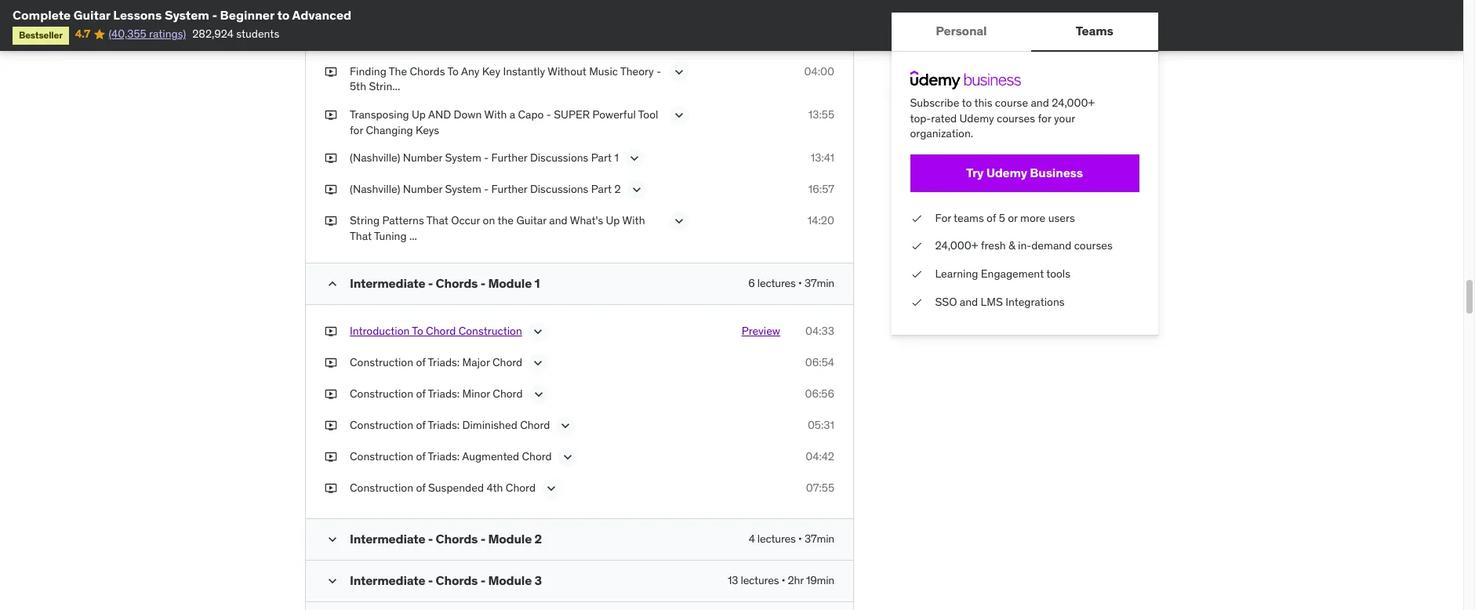 Task type: describe. For each thing, give the bounding box(es) containing it.
(nashville) number system - further discussions part 1
[[350, 151, 619, 165]]

powerful
[[593, 107, 636, 122]]

chords for finding the chords to any key instantly without music theory - 5th strin...
[[410, 64, 445, 78]]

preview
[[742, 324, 780, 338]]

construction for construction of suspended 4th chord
[[350, 481, 413, 495]]

introduction to chord construction
[[350, 324, 522, 338]]

patterns
[[382, 213, 424, 228]]

to inside button
[[412, 324, 423, 338]]

triads: for diminished
[[428, 418, 460, 432]]

construction of triads: major chord
[[350, 356, 522, 370]]

- inside finding the chords to any key instantly without music theory - 6th strin...
[[657, 21, 661, 35]]

triads: for major
[[428, 356, 460, 370]]

intermediate for intermediate - chords - module 3
[[350, 573, 425, 588]]

theory for finding the chords to any key instantly without music theory - 5th strin...
[[620, 64, 654, 78]]

(40,355 ratings)
[[109, 27, 186, 41]]

3
[[534, 573, 542, 588]]

04:00
[[804, 64, 834, 78]]

augmented
[[462, 450, 519, 464]]

teams
[[954, 211, 984, 225]]

music for finding the chords to any key instantly without music theory - 6th strin...
[[589, 21, 618, 35]]

string
[[350, 213, 380, 228]]

sso
[[936, 295, 958, 309]]

key for 6th
[[482, 21, 501, 35]]

teams button
[[1032, 13, 1158, 50]]

xsmall image for string patterns that occur on the guitar and what's up with that tuning ...
[[325, 213, 337, 229]]

top‑rated
[[911, 111, 957, 125]]

xsmall image for transposing up and down with a capo - super powerful tool for changing keys
[[325, 107, 337, 123]]

to for 6th
[[447, 21, 459, 35]]

demand
[[1032, 239, 1072, 253]]

learning engagement tools
[[936, 267, 1071, 281]]

13 lectures • 2hr 19min
[[728, 574, 834, 588]]

minor
[[462, 387, 490, 401]]

07:55
[[806, 481, 834, 495]]

finding for 6th
[[350, 21, 386, 35]]

and
[[428, 107, 451, 122]]

try
[[967, 165, 984, 181]]

chord for minor
[[493, 387, 523, 401]]

1 vertical spatial courses
[[1075, 239, 1113, 253]]

diminished
[[462, 418, 517, 432]]

complete
[[13, 7, 71, 23]]

6 lectures • 37min
[[748, 276, 834, 290]]

the for 6th
[[389, 21, 407, 35]]

and inside subscribe to this course and 24,000+ top‑rated udemy courses for your organization.
[[1031, 96, 1050, 110]]

lectures for intermediate - chords - module 1
[[758, 276, 796, 290]]

- inside "finding the chords to any key instantly without music theory - 5th strin..."
[[657, 64, 661, 78]]

of for construction of triads: major chord
[[416, 356, 426, 370]]

14:20
[[808, 213, 834, 228]]

further for 2
[[491, 182, 527, 196]]

finding the chords to any key instantly without music theory - 6th strin...
[[350, 21, 661, 50]]

in-
[[1018, 239, 1032, 253]]

lectures for intermediate - chords - module 2
[[758, 532, 796, 546]]

tuning
[[374, 229, 407, 243]]

intermediate - chords - module 1
[[350, 276, 540, 291]]

the for 5th
[[389, 64, 407, 78]]

construction of triads: augmented chord
[[350, 450, 552, 464]]

xsmall image for construction of triads: diminished chord
[[325, 418, 337, 434]]

ratings)
[[149, 27, 186, 41]]

of for construction of suspended 4th chord
[[416, 481, 426, 495]]

xsmall image for construction of triads: augmented chord
[[325, 450, 337, 465]]

xsmall image for construction of suspended 4th chord
[[325, 481, 337, 496]]

0 vertical spatial system
[[165, 7, 209, 23]]

fresh
[[981, 239, 1006, 253]]

occur
[[451, 213, 480, 228]]

system for (nashville) number system - further discussions part 1
[[445, 151, 481, 165]]

chords for intermediate - chords - module 3
[[436, 573, 478, 588]]

chords for intermediate - chords - module 2
[[436, 531, 478, 547]]

or
[[1008, 211, 1018, 225]]

24,000+ fresh & in-demand courses
[[936, 239, 1113, 253]]

&
[[1009, 239, 1016, 253]]

4
[[749, 532, 755, 546]]

show lecture description image for construction of triads: major chord
[[530, 356, 546, 371]]

construction of triads: diminished chord
[[350, 418, 550, 432]]

major
[[462, 356, 490, 370]]

• for intermediate - chords - module 3
[[782, 574, 785, 588]]

small image for intermediate - chords - module 3
[[325, 574, 340, 589]]

any for 5th
[[461, 64, 480, 78]]

finding for 5th
[[350, 64, 386, 78]]

further for 1
[[491, 151, 527, 165]]

construction for construction of triads: minor chord
[[350, 387, 413, 401]]

subscribe to this course and 24,000+ top‑rated udemy courses for your organization.
[[911, 96, 1095, 141]]

13:55
[[808, 107, 834, 122]]

5th
[[350, 79, 366, 94]]

instantly for finding the chords to any key instantly without music theory - 5th strin...
[[503, 64, 545, 78]]

users
[[1049, 211, 1075, 225]]

without for finding the chords to any key instantly without music theory - 5th strin...
[[548, 64, 586, 78]]

2 vertical spatial and
[[960, 295, 979, 309]]

guitar inside string patterns that occur on the guitar and what's up with that tuning ...
[[516, 213, 547, 228]]

capo
[[518, 107, 544, 122]]

(nashville) for (nashville) number system - further discussions part 2
[[350, 182, 400, 196]]

37min for intermediate - chords - module 1
[[805, 276, 834, 290]]

construction of suspended 4th chord
[[350, 481, 536, 495]]

introduction
[[350, 324, 410, 338]]

to inside subscribe to this course and 24,000+ top‑rated udemy courses for your organization.
[[962, 96, 972, 110]]

construction of triads: minor chord
[[350, 387, 523, 401]]

part for 1
[[591, 151, 612, 165]]

5
[[999, 211, 1006, 225]]

teams
[[1076, 23, 1114, 39]]

course
[[996, 96, 1029, 110]]

beginner
[[220, 7, 274, 23]]

1 vertical spatial 24,000+
[[936, 239, 979, 253]]

your
[[1054, 111, 1076, 125]]

6th
[[350, 36, 367, 50]]

try udemy business
[[967, 165, 1083, 181]]

instantly for finding the chords to any key instantly without music theory - 6th strin...
[[503, 21, 545, 35]]

show lecture description image for construction of suspended 4th chord
[[544, 481, 559, 497]]

keys
[[416, 123, 439, 137]]

engagement
[[981, 267, 1044, 281]]

learning
[[936, 267, 979, 281]]

2hr
[[788, 574, 804, 588]]

1 vertical spatial 2
[[534, 531, 542, 547]]

the
[[498, 213, 514, 228]]

05:31
[[808, 418, 834, 432]]

show lecture description image for (nashville) number system - further discussions part 2
[[629, 182, 644, 198]]

4th
[[487, 481, 503, 495]]

more
[[1021, 211, 1046, 225]]

string patterns that occur on the guitar and what's up with that tuning ...
[[350, 213, 645, 243]]

intermediate - chords - module 2
[[350, 531, 542, 547]]

with inside transposing up and down with a capo - super powerful tool for changing keys
[[484, 107, 507, 122]]

chord for 4th
[[506, 481, 536, 495]]

construction for construction of triads: augmented chord
[[350, 450, 413, 464]]

lms
[[981, 295, 1003, 309]]

06:56
[[805, 387, 834, 401]]

0 vertical spatial 2
[[614, 182, 621, 196]]

advanced
[[292, 7, 352, 23]]

strin... for 6th
[[369, 36, 401, 50]]

0 horizontal spatial that
[[350, 229, 372, 243]]

06:54
[[805, 356, 834, 370]]

04:42
[[806, 450, 834, 464]]

282,924 students
[[192, 27, 279, 41]]

integrations
[[1006, 295, 1065, 309]]

system for (nashville) number system - further discussions part 2
[[445, 182, 481, 196]]

small image for intermediate - chords - module 1
[[325, 276, 340, 292]]

(nashville) for (nashville) number system - further discussions part 1
[[350, 151, 400, 165]]

chord for major
[[493, 356, 522, 370]]

key for 5th
[[482, 64, 501, 78]]

number for (nashville) number system - further discussions part 1
[[403, 151, 442, 165]]

24,000+ inside subscribe to this course and 24,000+ top‑rated udemy courses for your organization.
[[1052, 96, 1095, 110]]

1 vertical spatial udemy
[[987, 165, 1028, 181]]



Task type: locate. For each thing, give the bounding box(es) containing it.
...
[[409, 229, 417, 243]]

show lecture description image for construction of triads: diminished chord
[[558, 418, 574, 434]]

1 finding from the top
[[350, 21, 386, 35]]

guitar up 4.7
[[74, 7, 110, 23]]

and left what's
[[549, 213, 568, 228]]

subscribe
[[911, 96, 960, 110]]

theory for finding the chords to any key instantly without music theory - 6th strin...
[[620, 21, 654, 35]]

to up and
[[447, 64, 459, 78]]

1 vertical spatial system
[[445, 151, 481, 165]]

3 triads: from the top
[[428, 418, 460, 432]]

for
[[936, 211, 952, 225]]

1 horizontal spatial for
[[1038, 111, 1052, 125]]

1 vertical spatial up
[[606, 213, 620, 228]]

triads: up construction of triads: diminished chord
[[428, 387, 460, 401]]

triads: up construction of triads: augmented chord
[[428, 418, 460, 432]]

to up students
[[277, 7, 290, 23]]

show lecture description image
[[671, 107, 687, 123], [671, 213, 687, 229], [531, 387, 546, 403], [558, 418, 574, 434], [560, 450, 575, 465]]

0 vertical spatial theory
[[620, 21, 654, 35]]

04:33
[[806, 324, 834, 338]]

2 number from the top
[[403, 182, 442, 196]]

0 vertical spatial and
[[1031, 96, 1050, 110]]

0 vertical spatial part
[[591, 151, 612, 165]]

0 horizontal spatial 1
[[534, 276, 540, 291]]

37min up 04:33 on the right of page
[[805, 276, 834, 290]]

0 horizontal spatial courses
[[997, 111, 1036, 125]]

module down string patterns that occur on the guitar and what's up with that tuning ... in the top of the page
[[488, 276, 532, 291]]

1 horizontal spatial and
[[960, 295, 979, 309]]

to inside "finding the chords to any key instantly without music theory - 5th strin..."
[[447, 64, 459, 78]]

transposing up and down with a capo - super powerful tool for changing keys
[[350, 107, 658, 137]]

to up "finding the chords to any key instantly without music theory - 5th strin..."
[[447, 21, 459, 35]]

music
[[589, 21, 618, 35], [589, 64, 618, 78]]

courses down course
[[997, 111, 1036, 125]]

3 small image from the top
[[325, 574, 340, 589]]

and right course
[[1031, 96, 1050, 110]]

of down construction of triads: major chord in the left of the page
[[416, 387, 426, 401]]

xsmall image for construction of triads: major chord
[[325, 356, 337, 371]]

with
[[484, 107, 507, 122], [622, 213, 645, 228]]

up up keys on the top left
[[412, 107, 426, 122]]

students
[[236, 27, 279, 41]]

1 vertical spatial to
[[447, 64, 459, 78]]

triads: for augmented
[[428, 450, 460, 464]]

this
[[975, 96, 993, 110]]

for
[[1038, 111, 1052, 125], [350, 123, 363, 137]]

0 vertical spatial courses
[[997, 111, 1036, 125]]

of
[[987, 211, 997, 225], [416, 356, 426, 370], [416, 387, 426, 401], [416, 418, 426, 432], [416, 450, 426, 464], [416, 481, 426, 495]]

1 vertical spatial discussions
[[530, 182, 589, 196]]

chord right "diminished"
[[520, 418, 550, 432]]

system up ratings)
[[165, 7, 209, 23]]

1 vertical spatial theory
[[620, 64, 654, 78]]

1 vertical spatial strin...
[[369, 79, 400, 94]]

strin... right 5th
[[369, 79, 400, 94]]

1 vertical spatial the
[[389, 64, 407, 78]]

of down construction of triads: minor chord
[[416, 418, 426, 432]]

24,000+ up your
[[1052, 96, 1095, 110]]

and right sso on the right of page
[[960, 295, 979, 309]]

theory inside finding the chords to any key instantly without music theory - 6th strin...
[[620, 21, 654, 35]]

courses
[[997, 111, 1036, 125], [1075, 239, 1113, 253]]

that down string
[[350, 229, 372, 243]]

show lecture description image
[[671, 64, 687, 80], [627, 151, 642, 166], [629, 182, 644, 198], [530, 324, 546, 340], [530, 356, 546, 371], [544, 481, 559, 497]]

music for finding the chords to any key instantly without music theory - 5th strin...
[[589, 64, 618, 78]]

1 music from the top
[[589, 21, 618, 35]]

instantly inside "finding the chords to any key instantly without music theory - 5th strin..."
[[503, 64, 545, 78]]

xsmall image
[[325, 21, 337, 36], [325, 64, 337, 79], [325, 151, 337, 166], [325, 182, 337, 197], [911, 211, 923, 226], [911, 267, 923, 282], [911, 295, 923, 310], [325, 324, 337, 340], [325, 387, 337, 402]]

1 key from the top
[[482, 21, 501, 35]]

1 vertical spatial finding
[[350, 64, 386, 78]]

discussions for 2
[[530, 182, 589, 196]]

1 horizontal spatial guitar
[[516, 213, 547, 228]]

lessons
[[113, 7, 162, 23]]

triads:
[[428, 356, 460, 370], [428, 387, 460, 401], [428, 418, 460, 432], [428, 450, 460, 464]]

2 down the powerful
[[614, 182, 621, 196]]

instantly
[[503, 21, 545, 35], [503, 64, 545, 78]]

1 small image from the top
[[325, 276, 340, 292]]

•
[[798, 276, 802, 290], [798, 532, 802, 546], [782, 574, 785, 588]]

changing
[[366, 123, 413, 137]]

3 module from the top
[[488, 573, 532, 588]]

2 vertical spatial module
[[488, 573, 532, 588]]

udemy
[[960, 111, 995, 125], [987, 165, 1028, 181]]

and inside string patterns that occur on the guitar and what's up with that tuning ...
[[549, 213, 568, 228]]

0 vertical spatial strin...
[[369, 36, 401, 50]]

suspended
[[428, 481, 484, 495]]

2 horizontal spatial and
[[1031, 96, 1050, 110]]

of down introduction to chord construction button
[[416, 356, 426, 370]]

• right the 6
[[798, 276, 802, 290]]

0 vertical spatial key
[[482, 21, 501, 35]]

1 (nashville) from the top
[[350, 151, 400, 165]]

music inside finding the chords to any key instantly without music theory - 6th strin...
[[589, 21, 618, 35]]

• for intermediate - chords - module 1
[[798, 276, 802, 290]]

2 key from the top
[[482, 64, 501, 78]]

2 37min from the top
[[805, 532, 834, 546]]

chords for finding the chords to any key instantly without music theory - 6th strin...
[[410, 21, 445, 35]]

(40,355
[[109, 27, 146, 41]]

0 vertical spatial udemy
[[960, 111, 995, 125]]

0 horizontal spatial and
[[549, 213, 568, 228]]

24,000+ up learning
[[936, 239, 979, 253]]

0 horizontal spatial with
[[484, 107, 507, 122]]

system up occur
[[445, 182, 481, 196]]

1 part from the top
[[591, 151, 612, 165]]

0 horizontal spatial up
[[412, 107, 426, 122]]

0 vertical spatial number
[[403, 151, 442, 165]]

1 vertical spatial to
[[962, 96, 972, 110]]

tools
[[1047, 267, 1071, 281]]

(nashville) number system - further discussions part 2
[[350, 182, 621, 196]]

key
[[482, 21, 501, 35], [482, 64, 501, 78]]

13:41
[[811, 151, 834, 165]]

1 intermediate from the top
[[350, 276, 425, 291]]

1 horizontal spatial 2
[[614, 182, 621, 196]]

discussions for 1
[[530, 151, 589, 165]]

discussions
[[530, 151, 589, 165], [530, 182, 589, 196]]

strin... right 6th
[[369, 36, 401, 50]]

1 further from the top
[[491, 151, 527, 165]]

xsmall image
[[325, 107, 337, 123], [325, 213, 337, 229], [911, 239, 923, 254], [325, 356, 337, 371], [325, 418, 337, 434], [325, 450, 337, 465], [325, 481, 337, 496]]

1 vertical spatial 37min
[[805, 532, 834, 546]]

1 vertical spatial guitar
[[516, 213, 547, 228]]

to for 5th
[[447, 64, 459, 78]]

part for 2
[[591, 182, 612, 196]]

up right what's
[[606, 213, 620, 228]]

the inside finding the chords to any key instantly without music theory - 6th strin...
[[389, 21, 407, 35]]

guitar
[[74, 7, 110, 23], [516, 213, 547, 228]]

4.7
[[75, 27, 90, 41]]

3 intermediate from the top
[[350, 573, 425, 588]]

chord for diminished
[[520, 418, 550, 432]]

to left this
[[962, 96, 972, 110]]

music inside "finding the chords to any key instantly without music theory - 5th strin..."
[[589, 64, 618, 78]]

to inside finding the chords to any key instantly without music theory - 6th strin...
[[447, 21, 459, 35]]

0 vertical spatial music
[[589, 21, 618, 35]]

courses inside subscribe to this course and 24,000+ top‑rated udemy courses for your organization.
[[997, 111, 1036, 125]]

1
[[614, 151, 619, 165], [534, 276, 540, 291]]

udemy down this
[[960, 111, 995, 125]]

chord right 'augmented'
[[522, 450, 552, 464]]

1 vertical spatial and
[[549, 213, 568, 228]]

0 vertical spatial discussions
[[530, 151, 589, 165]]

2 vertical spatial system
[[445, 182, 481, 196]]

1 37min from the top
[[805, 276, 834, 290]]

for inside subscribe to this course and 24,000+ top‑rated udemy courses for your organization.
[[1038, 111, 1052, 125]]

finding inside "finding the chords to any key instantly without music theory - 5th strin..."
[[350, 64, 386, 78]]

system up (nashville) number system - further discussions part 2
[[445, 151, 481, 165]]

0 vertical spatial further
[[491, 151, 527, 165]]

organization.
[[911, 126, 974, 141]]

show lecture description image for finding the chords to any key instantly without music theory - 5th strin...
[[671, 64, 687, 80]]

tool
[[638, 107, 658, 122]]

without
[[548, 21, 586, 35], [548, 64, 586, 78]]

finding
[[350, 21, 386, 35], [350, 64, 386, 78]]

1 vertical spatial intermediate
[[350, 531, 425, 547]]

personal
[[936, 23, 987, 39]]

the
[[389, 21, 407, 35], [389, 64, 407, 78]]

1 vertical spatial with
[[622, 213, 645, 228]]

2 (nashville) from the top
[[350, 182, 400, 196]]

triads: down introduction to chord construction button
[[428, 356, 460, 370]]

complete guitar lessons system - beginner to advanced
[[13, 7, 352, 23]]

key inside finding the chords to any key instantly without music theory - 6th strin...
[[482, 21, 501, 35]]

1 instantly from the top
[[503, 21, 545, 35]]

personal button
[[892, 13, 1032, 50]]

2 vertical spatial •
[[782, 574, 785, 588]]

chord for augmented
[[522, 450, 552, 464]]

module down 4th
[[488, 531, 532, 547]]

bestseller
[[19, 29, 63, 41]]

2 discussions from the top
[[530, 182, 589, 196]]

0 vertical spatial 37min
[[805, 276, 834, 290]]

0 vertical spatial guitar
[[74, 7, 110, 23]]

of for construction of triads: diminished chord
[[416, 418, 426, 432]]

• up 2hr
[[798, 532, 802, 546]]

(nashville) down changing
[[350, 151, 400, 165]]

of for construction of triads: minor chord
[[416, 387, 426, 401]]

any up "finding the chords to any key instantly without music theory - 5th strin..."
[[461, 21, 480, 35]]

0 vertical spatial the
[[389, 21, 407, 35]]

lectures right 13
[[741, 574, 779, 588]]

theory inside "finding the chords to any key instantly without music theory - 5th strin..."
[[620, 64, 654, 78]]

0 vertical spatial up
[[412, 107, 426, 122]]

1 down the powerful
[[614, 151, 619, 165]]

triads: for minor
[[428, 387, 460, 401]]

4 lectures • 37min
[[749, 532, 834, 546]]

1 vertical spatial (nashville)
[[350, 182, 400, 196]]

intermediate - chords - module 3
[[350, 573, 542, 588]]

2 any from the top
[[461, 64, 480, 78]]

0 vertical spatial that
[[426, 213, 448, 228]]

any
[[461, 21, 480, 35], [461, 64, 480, 78]]

1 horizontal spatial 1
[[614, 151, 619, 165]]

1 vertical spatial without
[[548, 64, 586, 78]]

module for 2
[[488, 531, 532, 547]]

2 strin... from the top
[[369, 79, 400, 94]]

2 vertical spatial to
[[412, 324, 423, 338]]

system
[[165, 7, 209, 23], [445, 151, 481, 165], [445, 182, 481, 196]]

2 finding from the top
[[350, 64, 386, 78]]

with inside string patterns that occur on the guitar and what's up with that tuning ...
[[622, 213, 645, 228]]

to up construction of triads: major chord in the left of the page
[[412, 324, 423, 338]]

for teams of 5 or more users
[[936, 211, 1075, 225]]

intermediate down intermediate - chords - module 2
[[350, 573, 425, 588]]

udemy business image
[[911, 71, 1021, 89]]

finding up 6th
[[350, 21, 386, 35]]

1 triads: from the top
[[428, 356, 460, 370]]

small image for intermediate - chords - module 2
[[325, 532, 340, 548]]

up inside transposing up and down with a capo - super powerful tool for changing keys
[[412, 107, 426, 122]]

udemy right 'try'
[[987, 165, 1028, 181]]

for left your
[[1038, 111, 1052, 125]]

1 vertical spatial •
[[798, 532, 802, 546]]

1 vertical spatial part
[[591, 182, 612, 196]]

0 vertical spatial without
[[548, 21, 586, 35]]

intermediate for intermediate - chords - module 2
[[350, 531, 425, 547]]

37min for intermediate - chords - module 2
[[805, 532, 834, 546]]

0 horizontal spatial for
[[350, 123, 363, 137]]

discussions down super
[[530, 151, 589, 165]]

1 down string patterns that occur on the guitar and what's up with that tuning ... in the top of the page
[[534, 276, 540, 291]]

for inside transposing up and down with a capo - super powerful tool for changing keys
[[350, 123, 363, 137]]

module left 3
[[488, 573, 532, 588]]

2 triads: from the top
[[428, 387, 460, 401]]

1 number from the top
[[403, 151, 442, 165]]

finding inside finding the chords to any key instantly without music theory - 6th strin...
[[350, 21, 386, 35]]

without inside finding the chords to any key instantly without music theory - 6th strin...
[[548, 21, 586, 35]]

0 horizontal spatial 24,000+
[[936, 239, 979, 253]]

module for 1
[[488, 276, 532, 291]]

intermediate for intermediate - chords - module 1
[[350, 276, 425, 291]]

0 vertical spatial any
[[461, 21, 480, 35]]

2 vertical spatial lectures
[[741, 574, 779, 588]]

0 vertical spatial 24,000+
[[1052, 96, 1095, 110]]

any for 6th
[[461, 21, 480, 35]]

discussions up what's
[[530, 182, 589, 196]]

1 vertical spatial further
[[491, 182, 527, 196]]

show lecture description image for construction of triads: minor chord
[[531, 387, 546, 403]]

1 the from the top
[[389, 21, 407, 35]]

strin... inside finding the chords to any key instantly without music theory - 6th strin...
[[369, 36, 401, 50]]

any inside finding the chords to any key instantly without music theory - 6th strin...
[[461, 21, 480, 35]]

lectures
[[758, 276, 796, 290], [758, 532, 796, 546], [741, 574, 779, 588]]

- inside transposing up and down with a capo - super powerful tool for changing keys
[[547, 107, 551, 122]]

guitar right the
[[516, 213, 547, 228]]

intermediate up intermediate - chords - module 3 on the bottom of the page
[[350, 531, 425, 547]]

0 horizontal spatial 2
[[534, 531, 542, 547]]

lectures right 4
[[758, 532, 796, 546]]

part down the powerful
[[591, 151, 612, 165]]

1 vertical spatial instantly
[[503, 64, 545, 78]]

chord up construction of triads: major chord in the left of the page
[[426, 324, 456, 338]]

chord
[[426, 324, 456, 338], [493, 356, 522, 370], [493, 387, 523, 401], [520, 418, 550, 432], [522, 450, 552, 464], [506, 481, 536, 495]]

• for intermediate - chords - module 2
[[798, 532, 802, 546]]

number
[[403, 151, 442, 165], [403, 182, 442, 196]]

of up "construction of suspended 4th chord" on the left bottom of page
[[416, 450, 426, 464]]

1 vertical spatial number
[[403, 182, 442, 196]]

key down finding the chords to any key instantly without music theory - 6th strin...
[[482, 64, 501, 78]]

chord right 'minor'
[[493, 387, 523, 401]]

2 further from the top
[[491, 182, 527, 196]]

4 triads: from the top
[[428, 450, 460, 464]]

-
[[212, 7, 217, 23], [657, 21, 661, 35], [657, 64, 661, 78], [547, 107, 551, 122], [484, 151, 489, 165], [484, 182, 489, 196], [428, 276, 433, 291], [481, 276, 486, 291], [428, 531, 433, 547], [481, 531, 486, 547], [428, 573, 433, 588], [481, 573, 486, 588]]

0 vertical spatial •
[[798, 276, 802, 290]]

2 module from the top
[[488, 531, 532, 547]]

for down transposing on the top left of page
[[350, 123, 363, 137]]

show lecture description image for (nashville) number system - further discussions part 1
[[627, 151, 642, 166]]

0 horizontal spatial guitar
[[74, 7, 110, 23]]

part up what's
[[591, 182, 612, 196]]

1 discussions from the top
[[530, 151, 589, 165]]

2 theory from the top
[[620, 64, 654, 78]]

1 vertical spatial key
[[482, 64, 501, 78]]

1 without from the top
[[548, 21, 586, 35]]

1 vertical spatial 1
[[534, 276, 540, 291]]

24,000+
[[1052, 96, 1095, 110], [936, 239, 979, 253]]

try udemy business link
[[911, 154, 1140, 192]]

lectures for intermediate - chords - module 3
[[741, 574, 779, 588]]

1 horizontal spatial up
[[606, 213, 620, 228]]

introduction to chord construction button
[[350, 324, 522, 343]]

1 theory from the top
[[620, 21, 654, 35]]

that left occur
[[426, 213, 448, 228]]

282,924
[[192, 27, 234, 41]]

(nashville)
[[350, 151, 400, 165], [350, 182, 400, 196]]

super
[[554, 107, 590, 122]]

triads: up "construction of suspended 4th chord" on the left bottom of page
[[428, 450, 460, 464]]

show lecture description image for construction of triads: augmented chord
[[560, 450, 575, 465]]

1 horizontal spatial that
[[426, 213, 448, 228]]

to
[[447, 21, 459, 35], [447, 64, 459, 78], [412, 324, 423, 338]]

1 any from the top
[[461, 21, 480, 35]]

1 vertical spatial module
[[488, 531, 532, 547]]

with left a
[[484, 107, 507, 122]]

sso and lms integrations
[[936, 295, 1065, 309]]

1 horizontal spatial courses
[[1075, 239, 1113, 253]]

small image
[[325, 276, 340, 292], [325, 532, 340, 548], [325, 574, 340, 589]]

2 vertical spatial intermediate
[[350, 573, 425, 588]]

1 vertical spatial any
[[461, 64, 480, 78]]

37min
[[805, 276, 834, 290], [805, 532, 834, 546]]

to
[[277, 7, 290, 23], [962, 96, 972, 110]]

0 horizontal spatial to
[[277, 7, 290, 23]]

chords inside finding the chords to any key instantly without music theory - 6th strin...
[[410, 21, 445, 35]]

of left suspended on the bottom left
[[416, 481, 426, 495]]

1 horizontal spatial with
[[622, 213, 645, 228]]

of left 5
[[987, 211, 997, 225]]

key up "finding the chords to any key instantly without music theory - 5th strin..."
[[482, 21, 501, 35]]

number up patterns
[[403, 182, 442, 196]]

up inside string patterns that occur on the guitar and what's up with that tuning ...
[[606, 213, 620, 228]]

19min
[[806, 574, 834, 588]]

construction
[[459, 324, 522, 338], [350, 356, 413, 370], [350, 387, 413, 401], [350, 418, 413, 432], [350, 450, 413, 464], [350, 481, 413, 495]]

1 vertical spatial small image
[[325, 532, 340, 548]]

any inside "finding the chords to any key instantly without music theory - 5th strin..."
[[461, 64, 480, 78]]

number for (nashville) number system - further discussions part 2
[[403, 182, 442, 196]]

the up transposing on the top left of page
[[389, 64, 407, 78]]

udemy inside subscribe to this course and 24,000+ top‑rated udemy courses for your organization.
[[960, 111, 995, 125]]

2 up 3
[[534, 531, 542, 547]]

2 without from the top
[[548, 64, 586, 78]]

0 vertical spatial instantly
[[503, 21, 545, 35]]

tab list containing personal
[[892, 13, 1158, 52]]

2 intermediate from the top
[[350, 531, 425, 547]]

chord inside button
[[426, 324, 456, 338]]

1 horizontal spatial to
[[962, 96, 972, 110]]

without inside "finding the chords to any key instantly without music theory - 5th strin..."
[[548, 64, 586, 78]]

finding the chords to any key instantly without music theory - 5th strin...
[[350, 64, 661, 94]]

number down keys on the top left
[[403, 151, 442, 165]]

intermediate down tuning
[[350, 276, 425, 291]]

any up down
[[461, 64, 480, 78]]

chord right 4th
[[506, 481, 536, 495]]

construction for construction of triads: major chord
[[350, 356, 413, 370]]

of for construction of triads: augmented chord
[[416, 450, 426, 464]]

finding up 5th
[[350, 64, 386, 78]]

0 vertical spatial to
[[277, 7, 290, 23]]

on
[[483, 213, 495, 228]]

0 vertical spatial module
[[488, 276, 532, 291]]

16:57
[[808, 182, 834, 196]]

0 vertical spatial 1
[[614, 151, 619, 165]]

(nashville) up string
[[350, 182, 400, 196]]

6
[[748, 276, 755, 290]]

strin...
[[369, 36, 401, 50], [369, 79, 400, 94]]

transposing
[[350, 107, 409, 122]]

2 the from the top
[[389, 64, 407, 78]]

with right what's
[[622, 213, 645, 228]]

1 horizontal spatial 24,000+
[[1052, 96, 1095, 110]]

1 vertical spatial lectures
[[758, 532, 796, 546]]

the right "advanced"
[[389, 21, 407, 35]]

0 vertical spatial with
[[484, 107, 507, 122]]

• left 2hr
[[782, 574, 785, 588]]

1 vertical spatial music
[[589, 64, 618, 78]]

lectures right the 6
[[758, 276, 796, 290]]

show lecture description image for transposing up and down with a capo - super powerful tool for changing keys
[[671, 107, 687, 123]]

courses right the demand
[[1075, 239, 1113, 253]]

2 small image from the top
[[325, 532, 340, 548]]

2 vertical spatial small image
[[325, 574, 340, 589]]

construction inside button
[[459, 324, 522, 338]]

0 vertical spatial small image
[[325, 276, 340, 292]]

a
[[510, 107, 515, 122]]

the inside "finding the chords to any key instantly without music theory - 5th strin..."
[[389, 64, 407, 78]]

13
[[728, 574, 738, 588]]

instantly up "finding the chords to any key instantly without music theory - 5th strin..."
[[503, 21, 545, 35]]

construction for construction of triads: diminished chord
[[350, 418, 413, 432]]

1 strin... from the top
[[369, 36, 401, 50]]

without for finding the chords to any key instantly without music theory - 6th strin...
[[548, 21, 586, 35]]

key inside "finding the chords to any key instantly without music theory - 5th strin..."
[[482, 64, 501, 78]]

further up the
[[491, 182, 527, 196]]

2 part from the top
[[591, 182, 612, 196]]

0 vertical spatial to
[[447, 21, 459, 35]]

2 music from the top
[[589, 64, 618, 78]]

0 vertical spatial (nashville)
[[350, 151, 400, 165]]

2 instantly from the top
[[503, 64, 545, 78]]

37min up 19min
[[805, 532, 834, 546]]

instantly down finding the chords to any key instantly without music theory - 6th strin...
[[503, 64, 545, 78]]

show lecture description image for string patterns that occur on the guitar and what's up with that tuning ...
[[671, 213, 687, 229]]

1 module from the top
[[488, 276, 532, 291]]

business
[[1030, 165, 1083, 181]]

0 vertical spatial lectures
[[758, 276, 796, 290]]

chord right 'major'
[[493, 356, 522, 370]]

strin... for 5th
[[369, 79, 400, 94]]

0 vertical spatial finding
[[350, 21, 386, 35]]

strin... inside "finding the chords to any key instantly without music theory - 5th strin..."
[[369, 79, 400, 94]]

1 vertical spatial that
[[350, 229, 372, 243]]

0 vertical spatial intermediate
[[350, 276, 425, 291]]

further down transposing up and down with a capo - super powerful tool for changing keys
[[491, 151, 527, 165]]

instantly inside finding the chords to any key instantly without music theory - 6th strin...
[[503, 21, 545, 35]]

chords for intermediate - chords - module 1
[[436, 276, 478, 291]]

part
[[591, 151, 612, 165], [591, 182, 612, 196]]

chords inside "finding the chords to any key instantly without music theory - 5th strin..."
[[410, 64, 445, 78]]

module for 3
[[488, 573, 532, 588]]

tab list
[[892, 13, 1158, 52]]



Task type: vqa. For each thing, say whether or not it's contained in the screenshot.
second INTERMEDIATE from the bottom
yes



